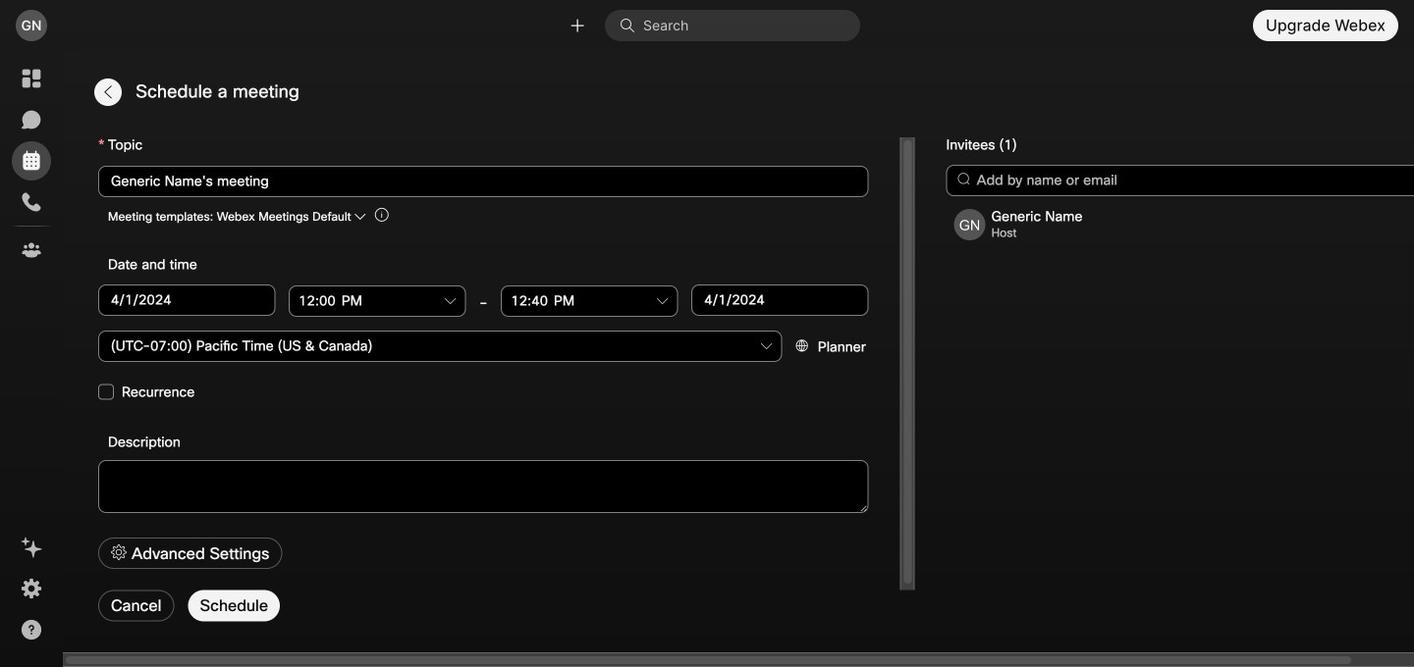 Task type: locate. For each thing, give the bounding box(es) containing it.
navigation
[[0, 51, 63, 668]]



Task type: vqa. For each thing, say whether or not it's contained in the screenshot.
5th list item from the bottom
no



Task type: describe. For each thing, give the bounding box(es) containing it.
webex tab list
[[12, 59, 51, 270]]



